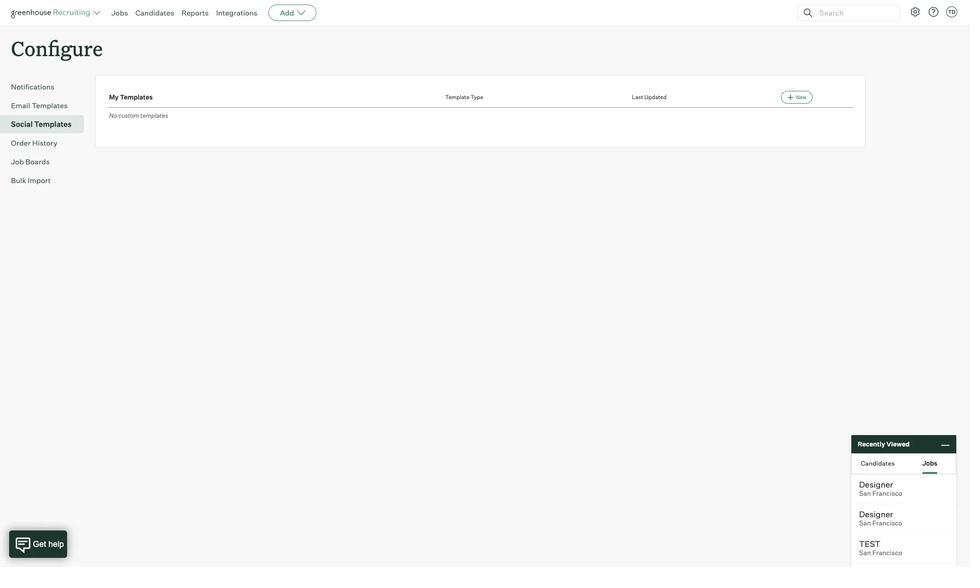 Task type: vqa. For each thing, say whether or not it's contained in the screenshot.
Last Updated on the right of the page
yes



Task type: locate. For each thing, give the bounding box(es) containing it.
add
[[280, 8, 294, 17]]

1 vertical spatial francisco
[[873, 519, 903, 528]]

tab list
[[852, 454, 956, 474]]

templates for my templates
[[120, 93, 153, 101]]

reports link
[[182, 8, 209, 17]]

0 horizontal spatial candidates
[[135, 8, 174, 17]]

bulk import link
[[11, 175, 80, 186]]

0 vertical spatial designer
[[860, 480, 894, 490]]

social templates link
[[11, 119, 80, 130]]

email templates link
[[11, 100, 80, 111]]

2 vertical spatial san
[[860, 549, 872, 557]]

1 vertical spatial san
[[860, 519, 872, 528]]

my
[[109, 93, 119, 101]]

designer down recently
[[860, 480, 894, 490]]

new
[[796, 94, 807, 101]]

designer san francisco
[[860, 480, 903, 498], [860, 509, 903, 528]]

designer san francisco down recently viewed
[[860, 480, 903, 498]]

1 designer san francisco from the top
[[860, 480, 903, 498]]

templates inside email templates link
[[32, 101, 68, 110]]

3 san from the top
[[860, 549, 872, 557]]

2 san from the top
[[860, 519, 872, 528]]

designer
[[860, 480, 894, 490], [860, 509, 894, 519]]

1 vertical spatial designer
[[860, 509, 894, 519]]

test san francisco
[[860, 539, 903, 557]]

0 vertical spatial jobs
[[111, 8, 128, 17]]

designer san francisco up test
[[860, 509, 903, 528]]

my templates
[[109, 93, 153, 101]]

history
[[32, 138, 57, 148]]

templates down email templates link at left top
[[34, 120, 72, 129]]

0 vertical spatial candidates
[[135, 8, 174, 17]]

no
[[109, 112, 117, 119]]

candidates
[[135, 8, 174, 17], [861, 459, 895, 467]]

jobs
[[111, 8, 128, 17], [923, 459, 938, 467]]

0 vertical spatial san
[[860, 490, 872, 498]]

templates
[[120, 93, 153, 101], [32, 101, 68, 110], [34, 120, 72, 129]]

td
[[949, 9, 956, 15]]

francisco
[[873, 490, 903, 498], [873, 519, 903, 528], [873, 549, 903, 557]]

templates for social templates
[[34, 120, 72, 129]]

1 horizontal spatial candidates
[[861, 459, 895, 467]]

social templates
[[11, 120, 72, 129]]

template
[[445, 94, 470, 101]]

notifications
[[11, 82, 55, 91]]

1 designer from the top
[[860, 480, 894, 490]]

templates for email templates
[[32, 101, 68, 110]]

0 vertical spatial designer san francisco
[[860, 480, 903, 498]]

candidates right jobs link
[[135, 8, 174, 17]]

designer up test
[[860, 509, 894, 519]]

integrations
[[216, 8, 258, 17]]

candidates link
[[135, 8, 174, 17]]

jobs link
[[111, 8, 128, 17]]

updated
[[645, 94, 667, 101]]

1 vertical spatial designer san francisco
[[860, 509, 903, 528]]

candidates down recently viewed
[[861, 459, 895, 467]]

templates up no custom templates
[[120, 93, 153, 101]]

templates inside social templates link
[[34, 120, 72, 129]]

2 designer san francisco from the top
[[860, 509, 903, 528]]

3 francisco from the top
[[873, 549, 903, 557]]

bulk import
[[11, 176, 51, 185]]

2 vertical spatial francisco
[[873, 549, 903, 557]]

1 vertical spatial jobs
[[923, 459, 938, 467]]

bulk
[[11, 176, 26, 185]]

san
[[860, 490, 872, 498], [860, 519, 872, 528], [860, 549, 872, 557]]

1 francisco from the top
[[873, 490, 903, 498]]

td button
[[947, 6, 958, 17]]

0 horizontal spatial jobs
[[111, 8, 128, 17]]

order history
[[11, 138, 57, 148]]

0 vertical spatial francisco
[[873, 490, 903, 498]]

templates up social templates link at the left top of the page
[[32, 101, 68, 110]]



Task type: describe. For each thing, give the bounding box(es) containing it.
recently viewed
[[858, 440, 910, 448]]

test
[[860, 539, 881, 549]]

templates
[[140, 112, 168, 119]]

last
[[632, 94, 644, 101]]

greenhouse recruiting image
[[11, 7, 93, 18]]

order
[[11, 138, 31, 148]]

boards
[[25, 157, 50, 166]]

1 horizontal spatial jobs
[[923, 459, 938, 467]]

template type
[[445, 94, 484, 101]]

custom
[[118, 112, 139, 119]]

social
[[11, 120, 33, 129]]

1 vertical spatial candidates
[[861, 459, 895, 467]]

configure
[[11, 35, 103, 62]]

email templates
[[11, 101, 68, 110]]

add button
[[269, 5, 317, 21]]

notifications link
[[11, 81, 80, 92]]

type
[[471, 94, 484, 101]]

tab list containing candidates
[[852, 454, 956, 474]]

job
[[11, 157, 24, 166]]

job boards link
[[11, 156, 80, 167]]

2 designer from the top
[[860, 509, 894, 519]]

td button
[[945, 5, 960, 19]]

import
[[28, 176, 51, 185]]

order history link
[[11, 138, 80, 149]]

reports
[[182, 8, 209, 17]]

job boards
[[11, 157, 50, 166]]

last updated
[[632, 94, 667, 101]]

email
[[11, 101, 30, 110]]

francisco inside the test san francisco
[[873, 549, 903, 557]]

san inside the test san francisco
[[860, 549, 872, 557]]

2 francisco from the top
[[873, 519, 903, 528]]

integrations link
[[216, 8, 258, 17]]

new link
[[782, 91, 813, 104]]

Search text field
[[818, 6, 892, 19]]

recently
[[858, 440, 886, 448]]

no custom templates
[[109, 112, 168, 119]]

viewed
[[887, 440, 910, 448]]

1 san from the top
[[860, 490, 872, 498]]

configure image
[[910, 6, 921, 17]]



